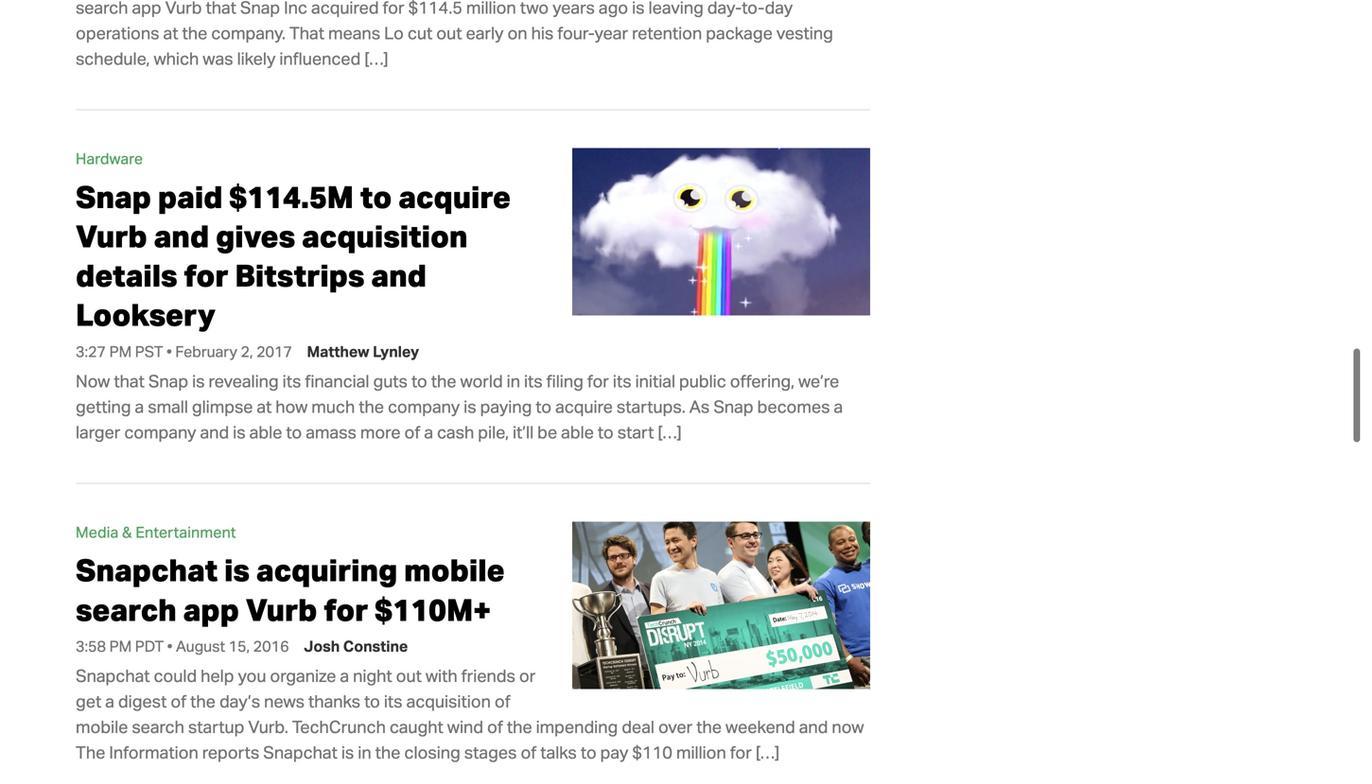 Task type: vqa. For each thing, say whether or not it's contained in the screenshot.
weekend on the bottom right of page
yes



Task type: locate. For each thing, give the bounding box(es) containing it.
thanks
[[308, 691, 361, 712]]

snapchat up the get
[[76, 665, 150, 686]]

becomes
[[757, 396, 830, 417]]

acquisition up bitstrips
[[302, 217, 468, 255]]

1 horizontal spatial in
[[507, 370, 520, 391]]

josh constine
[[304, 637, 408, 656]]

is
[[192, 370, 205, 391], [464, 396, 476, 417], [233, 421, 246, 443], [224, 551, 250, 589], [341, 742, 354, 763]]

in down techcrunch
[[358, 742, 371, 763]]

for down weekend
[[730, 742, 752, 763]]

search inside media & entertainment snapchat is acquiring mobile search app vurb for $110m+
[[76, 590, 177, 628]]

• for and
[[167, 342, 172, 361]]

0 horizontal spatial in
[[358, 742, 371, 763]]

mobile up the $110m+
[[404, 551, 505, 589]]

[…] down weekend
[[756, 742, 780, 763]]

0 vertical spatial company
[[388, 396, 460, 417]]

app
[[183, 590, 239, 628]]

the
[[431, 370, 457, 391], [359, 396, 384, 417], [190, 691, 216, 712], [507, 716, 532, 737], [697, 716, 722, 737], [375, 742, 401, 763]]

help
[[201, 665, 234, 686]]

mobile inside media & entertainment snapchat is acquiring mobile search app vurb for $110m+
[[404, 551, 505, 589]]

2016
[[253, 637, 289, 656]]

for down gives
[[184, 256, 228, 294]]

[…] inside now that snap is revealing its financial guts to the world in its filing for its initial public offering, we're getting a small glimpse at how much the company is paying to acquire startups. as snap becomes a larger company and is able to amass more of a cash pile, it'll be able to start […]
[[658, 421, 682, 443]]

initial
[[635, 370, 676, 391]]

media
[[76, 523, 119, 541]]

vurb.
[[248, 716, 288, 737]]

in
[[507, 370, 520, 391], [358, 742, 371, 763]]

0 vertical spatial acquisition
[[302, 217, 468, 255]]

and down paid
[[154, 217, 209, 255]]

million
[[676, 742, 726, 763]]

snap up "small"
[[148, 370, 188, 391]]

1 able from the left
[[249, 421, 282, 443]]

news
[[264, 691, 305, 712]]

1 vertical spatial company
[[124, 421, 196, 443]]

to
[[360, 177, 392, 216], [412, 370, 427, 391], [536, 396, 552, 417], [286, 421, 302, 443], [598, 421, 614, 443], [364, 691, 380, 712], [581, 742, 597, 763]]

and inside snapchat could help you organize a night out with friends or get a digest of the day's news thanks to its acquisition of mobile search startup vurb. techcrunch caught wind of the impending deal over the weekend and now the information reports snapchat is in the closing stages of talks to pay $110 million for […]
[[799, 716, 828, 737]]

the left world
[[431, 370, 457, 391]]

2017
[[256, 342, 292, 361]]

1 pm from the top
[[109, 342, 132, 361]]

and down glimpse
[[200, 421, 229, 443]]

pst
[[135, 342, 163, 361]]

the up the 'startup'
[[190, 691, 216, 712]]

• right pst on the left of page
[[167, 342, 172, 361]]

3:27 pm pst • february 2, 2017
[[76, 342, 296, 361]]

organize
[[270, 665, 336, 686]]

matthew lynley
[[307, 342, 419, 361]]

1 horizontal spatial mobile
[[404, 551, 505, 589]]

the down caught
[[375, 742, 401, 763]]

2 pm from the top
[[109, 637, 132, 656]]

start
[[618, 421, 654, 443]]

the up more
[[359, 396, 384, 417]]

able right be
[[561, 421, 594, 443]]

1 vertical spatial vurb
[[246, 590, 317, 628]]

its up 'how' on the bottom left of the page
[[283, 370, 301, 391]]

0 horizontal spatial vurb
[[76, 217, 147, 255]]

the up million
[[697, 716, 722, 737]]

for inside media & entertainment snapchat is acquiring mobile search app vurb for $110m+
[[324, 590, 368, 628]]

search up information
[[132, 716, 184, 737]]

1 horizontal spatial acquire
[[555, 396, 613, 417]]

of right more
[[404, 421, 420, 443]]

1 horizontal spatial company
[[388, 396, 460, 417]]

of
[[404, 421, 420, 443], [171, 691, 187, 712], [495, 691, 511, 712], [487, 716, 503, 737], [521, 742, 537, 763]]

[…] for snap paid $114.5m to acquire vurb and gives acquisition details for bitstrips and looksery
[[658, 421, 682, 443]]

vurb
[[76, 217, 147, 255], [246, 590, 317, 628]]

information
[[109, 742, 198, 763]]

0 vertical spatial search
[[76, 590, 177, 628]]

more
[[360, 421, 401, 443]]

1 horizontal spatial able
[[561, 421, 594, 443]]

deal
[[622, 716, 655, 737]]

a up thanks
[[340, 665, 349, 686]]

now
[[76, 370, 110, 391]]

1 horizontal spatial vurb
[[246, 590, 317, 628]]

larger
[[76, 421, 120, 443]]

with
[[426, 665, 458, 686]]

snapchat
[[76, 551, 218, 589], [76, 665, 150, 686], [263, 742, 338, 763]]

snap down hardware
[[76, 177, 151, 216]]

its down "out"
[[384, 691, 403, 712]]

financial
[[305, 370, 369, 391]]

3:58
[[76, 637, 106, 656]]

company up cash
[[388, 396, 460, 417]]

weekend
[[726, 716, 795, 737]]

1 vertical spatial in
[[358, 742, 371, 763]]

1 vertical spatial acquire
[[555, 396, 613, 417]]

for
[[184, 256, 228, 294], [587, 370, 609, 391], [324, 590, 368, 628], [730, 742, 752, 763]]

in inside snapchat could help you organize a night out with friends or get a digest of the day's news thanks to its acquisition of mobile search startup vurb. techcrunch caught wind of the impending deal over the weekend and now the information reports snapchat is in the closing stages of talks to pay $110 million for […]
[[358, 742, 371, 763]]

1 vertical spatial •
[[167, 637, 173, 656]]

closing
[[404, 742, 461, 763]]

to left start
[[598, 421, 614, 443]]

is up app
[[224, 551, 250, 589]]

1 horizontal spatial […]
[[756, 742, 780, 763]]

0 horizontal spatial company
[[124, 421, 196, 443]]

in up paying
[[507, 370, 520, 391]]

snapchat down the & in the left of the page
[[76, 551, 218, 589]]

hardware
[[76, 149, 143, 168]]

snapchat could help you organize a night out with friends or get a digest of the day's news thanks to its acquisition of mobile search startup vurb. techcrunch caught wind of the impending deal over the weekend and now the information reports snapchat is in the closing stages of talks to pay $110 million for […]
[[76, 665, 864, 763]]

of up stages
[[487, 716, 503, 737]]

&
[[122, 523, 132, 541]]

0 horizontal spatial mobile
[[76, 716, 128, 737]]

0 vertical spatial acquire
[[399, 177, 511, 216]]

is down world
[[464, 396, 476, 417]]

[…] inside snapchat could help you organize a night out with friends or get a digest of the day's news thanks to its acquisition of mobile search startup vurb. techcrunch caught wind of the impending deal over the weekend and now the information reports snapchat is in the closing stages of talks to pay $110 million for […]
[[756, 742, 780, 763]]

now that snap is revealing its financial guts to the world in its filing for its initial public offering, we're getting a small glimpse at how much the company is paying to acquire startups. as snap becomes a larger company and is able to amass more of a cash pile, it'll be able to start […]
[[76, 370, 843, 443]]

[…] down startups.
[[658, 421, 682, 443]]

to right $114.5m
[[360, 177, 392, 216]]

revealing
[[209, 370, 279, 391]]

mobile
[[404, 551, 505, 589], [76, 716, 128, 737]]

0 vertical spatial snapchat
[[76, 551, 218, 589]]

able down at
[[249, 421, 282, 443]]

or
[[519, 665, 536, 686]]

0 vertical spatial •
[[167, 342, 172, 361]]

pm left pst on the left of page
[[109, 342, 132, 361]]

0 vertical spatial vurb
[[76, 217, 147, 255]]

for right filing
[[587, 370, 609, 391]]

0 vertical spatial […]
[[658, 421, 682, 443]]

1 • from the top
[[167, 342, 172, 361]]

1 vertical spatial mobile
[[76, 716, 128, 737]]

techcrunch
[[292, 716, 386, 737]]

that
[[114, 370, 145, 391]]

0 horizontal spatial acquire
[[399, 177, 511, 216]]

for up josh constine
[[324, 590, 368, 628]]

acquire
[[399, 177, 511, 216], [555, 396, 613, 417]]

company down "small"
[[124, 421, 196, 443]]

3:58 pm pdt • august 15, 2016
[[76, 637, 292, 656]]

0 vertical spatial snap
[[76, 177, 151, 216]]

is down techcrunch
[[341, 742, 354, 763]]

a left cash
[[424, 421, 433, 443]]

search
[[76, 590, 177, 628], [132, 716, 184, 737]]

snap right the as
[[714, 396, 754, 417]]

pm left pdt
[[109, 637, 132, 656]]

0 horizontal spatial […]
[[658, 421, 682, 443]]

2 vertical spatial snapchat
[[263, 742, 338, 763]]

vurb up 2016
[[246, 590, 317, 628]]

1 vertical spatial acquisition
[[406, 691, 491, 712]]

0 horizontal spatial able
[[249, 421, 282, 443]]

1 vertical spatial search
[[132, 716, 184, 737]]

acquisition down with
[[406, 691, 491, 712]]

• right pdt
[[167, 637, 173, 656]]

2 • from the top
[[167, 637, 173, 656]]

1 vertical spatial pm
[[109, 637, 132, 656]]

to down 'how' on the bottom left of the page
[[286, 421, 302, 443]]

able
[[249, 421, 282, 443], [561, 421, 594, 443]]

is inside media & entertainment snapchat is acquiring mobile search app vurb for $110m+
[[224, 551, 250, 589]]

is down glimpse
[[233, 421, 246, 443]]

2 vertical spatial snap
[[714, 396, 754, 417]]

vurb inside hardware snap paid $114.5m to acquire vurb and gives acquisition details for bitstrips and looksery
[[76, 217, 147, 255]]

0 vertical spatial pm
[[109, 342, 132, 361]]

josh
[[304, 637, 340, 656]]

mobile inside snapchat could help you organize a night out with friends or get a digest of the day's news thanks to its acquisition of mobile search startup vurb. techcrunch caught wind of the impending deal over the weekend and now the information reports snapchat is in the closing stages of talks to pay $110 million for […]
[[76, 716, 128, 737]]

snapchat down vurb.
[[263, 742, 338, 763]]

pm
[[109, 342, 132, 361], [109, 637, 132, 656]]

and left now
[[799, 716, 828, 737]]

0 vertical spatial mobile
[[404, 551, 505, 589]]

mobile up the
[[76, 716, 128, 737]]

matthew lynley link
[[307, 342, 419, 363]]

its
[[283, 370, 301, 391], [524, 370, 543, 391], [613, 370, 632, 391], [384, 691, 403, 712]]

1 vertical spatial snapchat
[[76, 665, 150, 686]]

snap inside hardware snap paid $114.5m to acquire vurb and gives acquisition details for bitstrips and looksery
[[76, 177, 151, 216]]

pdt
[[135, 637, 164, 656]]

0 vertical spatial in
[[507, 370, 520, 391]]

snap
[[76, 177, 151, 216], [148, 370, 188, 391], [714, 396, 754, 417]]

search up pdt
[[76, 590, 177, 628]]

vurb up details
[[76, 217, 147, 255]]

1 vertical spatial […]
[[756, 742, 780, 763]]

matthew
[[307, 342, 369, 361]]

acquire inside now that snap is revealing its financial guts to the world in its filing for its initial public offering, we're getting a small glimpse at how much the company is paying to acquire startups. as snap becomes a larger company and is able to amass more of a cash pile, it'll be able to start […]
[[555, 396, 613, 417]]

15,
[[229, 637, 250, 656]]



Task type: describe. For each thing, give the bounding box(es) containing it.
to right guts
[[412, 370, 427, 391]]

world
[[460, 370, 503, 391]]

paid
[[158, 177, 223, 216]]

filing
[[547, 370, 584, 391]]

now
[[832, 716, 864, 737]]

stages
[[464, 742, 517, 763]]

amass
[[306, 421, 357, 443]]

be
[[538, 421, 557, 443]]

could
[[154, 665, 197, 686]]

its inside snapchat could help you organize a night out with friends or get a digest of the day's news thanks to its acquisition of mobile search startup vurb. techcrunch caught wind of the impending deal over the weekend and now the information reports snapchat is in the closing stages of talks to pay $110 million for […]
[[384, 691, 403, 712]]

night
[[353, 665, 392, 686]]

lynley
[[373, 342, 419, 361]]

out
[[396, 665, 422, 686]]

snapchat inside media & entertainment snapchat is acquiring mobile search app vurb for $110m+
[[76, 551, 218, 589]]

media & entertainment snapchat is acquiring mobile search app vurb for $110m+
[[76, 523, 505, 628]]

constine
[[343, 637, 408, 656]]

a down we're at right
[[834, 396, 843, 417]]

snap paid $114.5m to acquire vurb and gives acquisition details for bitstrips and looksery link
[[76, 177, 511, 336]]

day's
[[219, 691, 260, 712]]

wind
[[447, 716, 483, 737]]

public
[[679, 370, 726, 391]]

acquire inside hardware snap paid $114.5m to acquire vurb and gives acquisition details for bitstrips and looksery
[[399, 177, 511, 216]]

$110
[[632, 742, 673, 763]]

hardware snap paid $114.5m to acquire vurb and gives acquisition details for bitstrips and looksery
[[76, 149, 511, 334]]

glimpse
[[192, 396, 253, 417]]

acquiring
[[256, 551, 398, 589]]

3:27
[[76, 342, 106, 361]]

cash
[[437, 421, 474, 443]]

for inside hardware snap paid $114.5m to acquire vurb and gives acquisition details for bitstrips and looksery
[[184, 256, 228, 294]]

startups.
[[617, 396, 686, 417]]

for inside snapchat could help you organize a night out with friends or get a digest of the day's news thanks to its acquisition of mobile search startup vurb. techcrunch caught wind of the impending deal over the weekend and now the information reports snapchat is in the closing stages of talks to pay $110 million for […]
[[730, 742, 752, 763]]

it'll
[[513, 421, 534, 443]]

is down february
[[192, 370, 205, 391]]

get
[[76, 691, 101, 712]]

2 able from the left
[[561, 421, 594, 443]]

of inside now that snap is revealing its financial guts to the world in its filing for its initial public offering, we're getting a small glimpse at how much the company is paying to acquire startups. as snap becomes a larger company and is able to amass more of a cash pile, it'll be able to start […]
[[404, 421, 420, 443]]

of left 'talks'
[[521, 742, 537, 763]]

impending
[[536, 716, 618, 737]]

to left pay
[[581, 742, 597, 763]]

startup
[[188, 716, 244, 737]]

entertainment
[[136, 523, 236, 541]]

friends
[[461, 665, 516, 686]]

pay
[[600, 742, 629, 763]]

paying
[[480, 396, 532, 417]]

much
[[312, 396, 355, 417]]

for inside now that snap is revealing its financial guts to the world in its filing for its initial public offering, we're getting a small glimpse at how much the company is paying to acquire startups. as snap becomes a larger company and is able to amass more of a cash pile, it'll be able to start […]
[[587, 370, 609, 391]]

a down that
[[135, 396, 144, 417]]

$114.5m
[[229, 177, 354, 216]]

vurb inside media & entertainment snapchat is acquiring mobile search app vurb for $110m+
[[246, 590, 317, 628]]

[…] for snapchat is acquiring mobile search app vurb for $110m+
[[756, 742, 780, 763]]

august
[[176, 637, 225, 656]]

a right the get
[[105, 691, 114, 712]]

and up lynley on the top left
[[371, 256, 427, 294]]

the up stages
[[507, 716, 532, 737]]

and inside now that snap is revealing its financial guts to the world in its filing for its initial public offering, we're getting a small glimpse at how much the company is paying to acquire startups. as snap becomes a larger company and is able to amass more of a cash pile, it'll be able to start […]
[[200, 421, 229, 443]]

bitstrips
[[235, 256, 365, 294]]

to inside hardware snap paid $114.5m to acquire vurb and gives acquisition details for bitstrips and looksery
[[360, 177, 392, 216]]

of down friends on the bottom
[[495, 691, 511, 712]]

you
[[238, 665, 266, 686]]

• for search
[[167, 637, 173, 656]]

at
[[257, 396, 272, 417]]

acquisition inside snapchat could help you organize a night out with friends or get a digest of the day's news thanks to its acquisition of mobile search startup vurb. techcrunch caught wind of the impending deal over the weekend and now the information reports snapchat is in the closing stages of talks to pay $110 million for […]
[[406, 691, 491, 712]]

in inside now that snap is revealing its financial guts to the world in its filing for its initial public offering, we're getting a small glimpse at how much the company is paying to acquire startups. as snap becomes a larger company and is able to amass more of a cash pile, it'll be able to start […]
[[507, 370, 520, 391]]

how
[[276, 396, 308, 417]]

1 vertical spatial snap
[[148, 370, 188, 391]]

$110m+
[[375, 590, 491, 628]]

talks
[[541, 742, 577, 763]]

pm for snapchat is acquiring mobile search app vurb for $110m+
[[109, 637, 132, 656]]

its left filing
[[524, 370, 543, 391]]

small
[[148, 396, 188, 417]]

snapchat is acquiring mobile search app vurb for $110m+ link
[[76, 551, 505, 630]]

pile,
[[478, 421, 509, 443]]

the
[[76, 742, 105, 763]]

caught
[[390, 716, 443, 737]]

over
[[658, 716, 693, 737]]

as
[[690, 396, 710, 417]]

to down night
[[364, 691, 380, 712]]

of down could
[[171, 691, 187, 712]]

reports
[[202, 742, 260, 763]]

looksery
[[76, 295, 216, 334]]

details
[[76, 256, 178, 294]]

gives
[[216, 217, 295, 255]]

its left initial
[[613, 370, 632, 391]]

is inside snapchat could help you organize a night out with friends or get a digest of the day's news thanks to its acquisition of mobile search startup vurb. techcrunch caught wind of the impending deal over the weekend and now the information reports snapchat is in the closing stages of talks to pay $110 million for […]
[[341, 742, 354, 763]]

we're
[[799, 370, 839, 391]]

josh constine link
[[304, 637, 408, 657]]

2,
[[241, 342, 253, 361]]

pm for snap paid $114.5m to acquire vurb and gives acquisition details for bitstrips and looksery
[[109, 342, 132, 361]]

acquisition inside hardware snap paid $114.5m to acquire vurb and gives acquisition details for bitstrips and looksery
[[302, 217, 468, 255]]

getting
[[76, 396, 131, 417]]

guts
[[373, 370, 408, 391]]

digest
[[118, 691, 167, 712]]

to up be
[[536, 396, 552, 417]]

february
[[175, 342, 237, 361]]

search inside snapchat could help you organize a night out with friends or get a digest of the day's news thanks to its acquisition of mobile search startup vurb. techcrunch caught wind of the impending deal over the weekend and now the information reports snapchat is in the closing stages of talks to pay $110 million for […]
[[132, 716, 184, 737]]

offering,
[[730, 370, 795, 391]]



